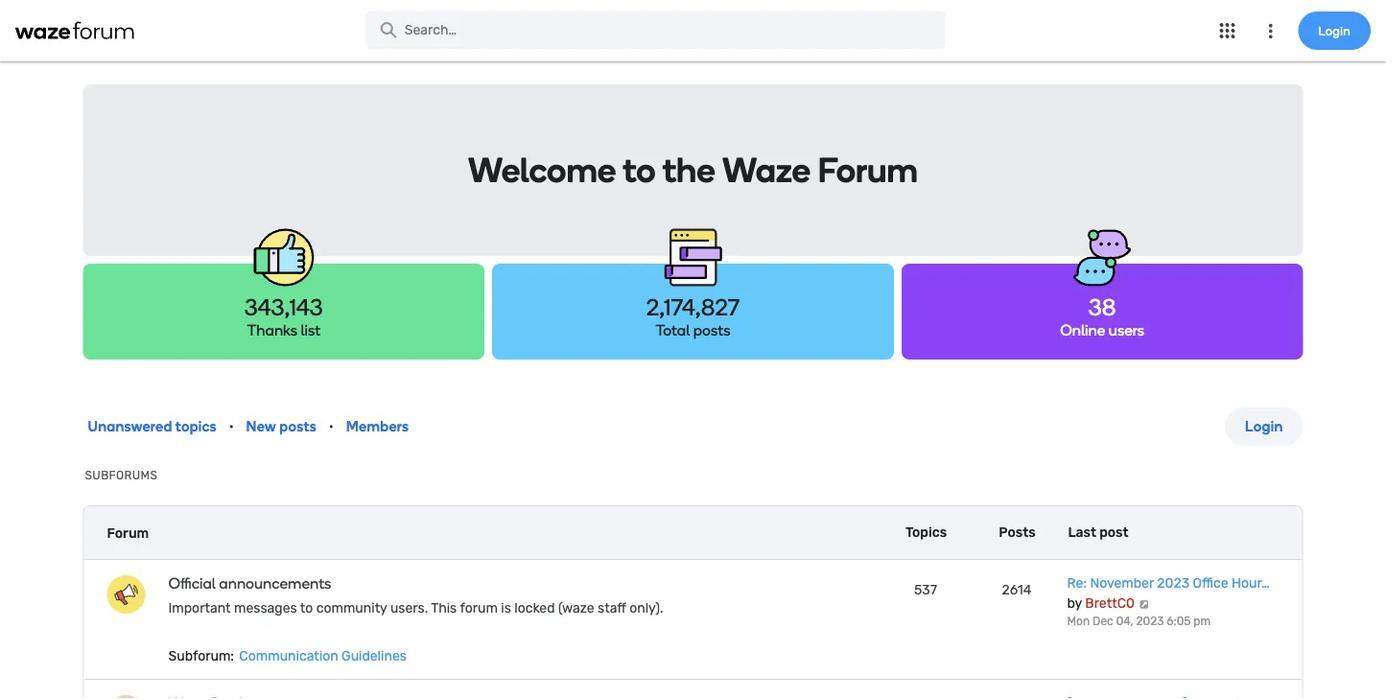 Task type: vqa. For each thing, say whether or not it's contained in the screenshot.
Hour…
yes



Task type: describe. For each thing, give the bounding box(es) containing it.
this
[[431, 600, 457, 616]]

official announcements link
[[168, 574, 722, 592]]

community
[[316, 600, 387, 616]]

brettc0
[[1085, 595, 1135, 611]]

by
[[1067, 595, 1082, 611]]

re:
[[1067, 576, 1087, 591]]

mon
[[1067, 615, 1090, 628]]

0 vertical spatial to
[[623, 150, 656, 191]]

guidelines
[[342, 648, 407, 664]]

343,143 thanks list
[[244, 294, 323, 340]]

posts
[[693, 321, 731, 340]]

forum locked image
[[107, 576, 145, 614]]

re: november 2023 office hour… link
[[1067, 576, 1270, 591]]

official
[[168, 574, 216, 592]]

list
[[301, 321, 321, 340]]

1 horizontal spatial forum
[[818, 150, 918, 191]]

6:05
[[1167, 615, 1191, 628]]

2,174,827
[[646, 294, 740, 321]]

04,
[[1116, 615, 1134, 628]]

announcements
[[219, 574, 331, 592]]

november
[[1090, 576, 1154, 591]]

hour…
[[1232, 576, 1270, 591]]

2614
[[1002, 582, 1032, 598]]

mon dec 04, 2023 6:05 pm
[[1067, 615, 1211, 628]]

38
[[1089, 294, 1116, 321]]

online
[[1060, 321, 1105, 340]]

to inside official announcements important messages to community users. this forum is locked (waze staff only).
[[300, 600, 313, 616]]

is
[[501, 600, 511, 616]]

messages
[[234, 600, 297, 616]]

total
[[656, 321, 690, 340]]

537
[[914, 582, 937, 598]]

users.
[[390, 600, 428, 616]]



Task type: locate. For each thing, give the bounding box(es) containing it.
re: november 2023 office hour… by brettc0
[[1067, 576, 1270, 611]]

staff
[[598, 600, 626, 616]]

0 horizontal spatial •
[[229, 419, 234, 435]]

the
[[663, 150, 715, 191]]

official announcements important messages to community users. this forum is locked (waze staff only).
[[168, 574, 663, 616]]

2023 inside re: november 2023 office hour… by brettc0
[[1157, 576, 1190, 591]]

0 vertical spatial 2023
[[1157, 576, 1190, 591]]

(waze
[[558, 600, 595, 616]]

office
[[1193, 576, 1229, 591]]

communication guidelines link
[[237, 648, 409, 664]]

38 online users
[[1060, 294, 1145, 340]]

2023
[[1157, 576, 1190, 591], [1136, 615, 1164, 628]]

to
[[623, 150, 656, 191], [300, 600, 313, 616]]

0 horizontal spatial to
[[300, 600, 313, 616]]

thanks
[[247, 321, 297, 340]]

1 • from the left
[[229, 419, 234, 435]]

subforum: communication guidelines
[[168, 648, 407, 664]]

pm
[[1194, 615, 1211, 628]]

1 vertical spatial forum
[[107, 525, 149, 541]]

subforum:
[[168, 648, 234, 664]]

2023 down view the latest post image
[[1136, 615, 1164, 628]]

last
[[1068, 525, 1097, 541]]

communication
[[239, 648, 338, 664]]

important
[[168, 600, 231, 616]]

post
[[1100, 525, 1129, 541]]

to left the
[[623, 150, 656, 191]]

2 • from the left
[[329, 419, 334, 435]]

only).
[[630, 600, 663, 616]]

users
[[1109, 321, 1145, 340]]

343,143
[[244, 294, 323, 321]]

topics
[[906, 525, 947, 541]]

posts
[[999, 525, 1036, 541]]

0 vertical spatial forum
[[818, 150, 918, 191]]

to down announcements in the left of the page
[[300, 600, 313, 616]]

welcome to the waze forum
[[468, 150, 918, 191]]

view the latest post image
[[1138, 600, 1150, 609]]

last post
[[1068, 525, 1129, 541]]

brettc0 link
[[1085, 595, 1135, 611]]

welcome
[[468, 150, 616, 191]]

locked
[[514, 600, 555, 616]]

1 vertical spatial 2023
[[1136, 615, 1164, 628]]

forum
[[460, 600, 498, 616]]

1 horizontal spatial to
[[623, 150, 656, 191]]

dec
[[1093, 615, 1114, 628]]

forum
[[818, 150, 918, 191], [107, 525, 149, 541]]

1 horizontal spatial •
[[329, 419, 334, 435]]

•
[[229, 419, 234, 435], [329, 419, 334, 435]]

1 vertical spatial to
[[300, 600, 313, 616]]

0 horizontal spatial forum
[[107, 525, 149, 541]]

2023 left office
[[1157, 576, 1190, 591]]

subforums
[[85, 469, 158, 483]]

waze
[[723, 150, 811, 191]]

2,174,827 total posts
[[646, 294, 740, 340]]



